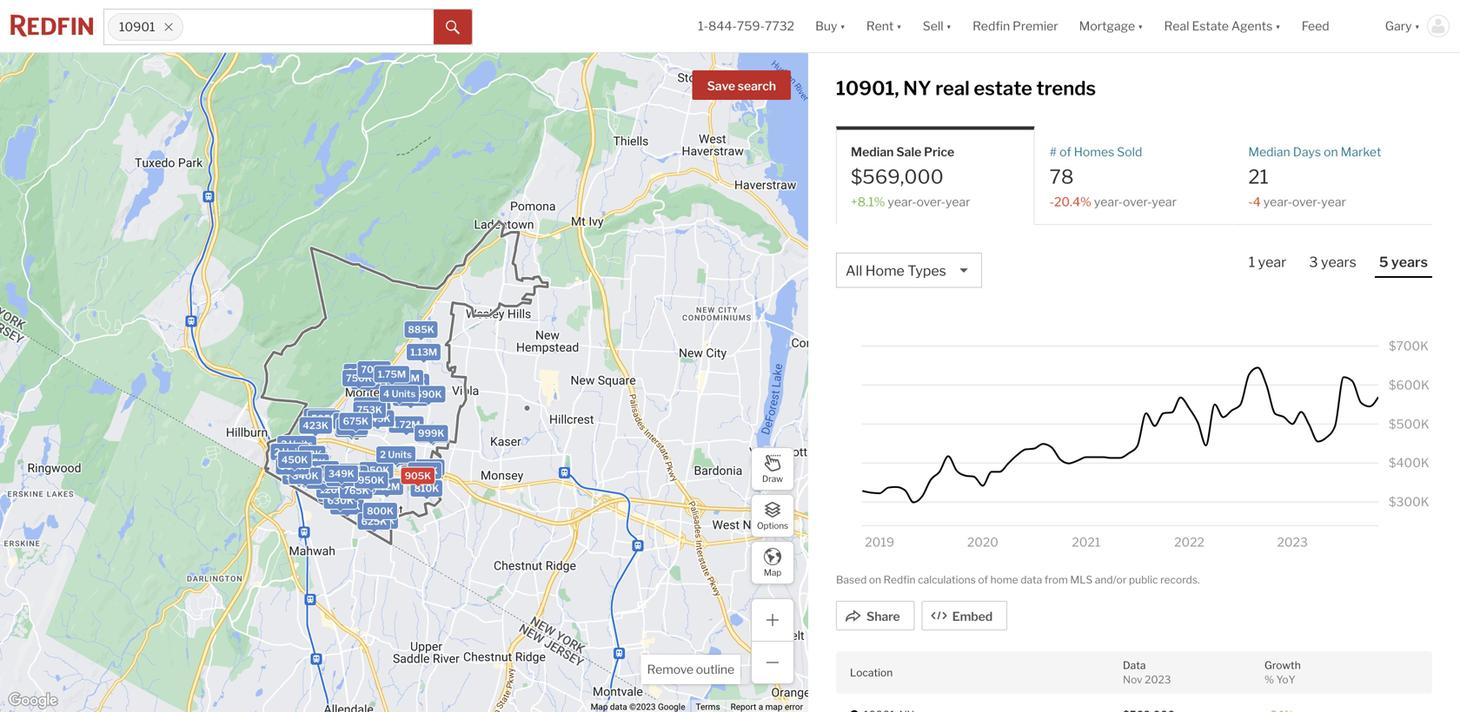 Task type: describe. For each thing, give the bounding box(es) containing it.
255k
[[332, 479, 358, 491]]

map
[[764, 568, 782, 578]]

610k
[[340, 421, 365, 433]]

on inside median days on market 21 -4 year-over-year
[[1324, 145, 1339, 159]]

estate
[[974, 76, 1033, 100]]

premier
[[1013, 19, 1059, 33]]

550k
[[309, 464, 336, 475]]

320k
[[323, 485, 349, 496]]

draw
[[763, 474, 783, 485]]

120k
[[320, 485, 344, 496]]

based on redfin calculations of home data from mls and/or public records.
[[836, 574, 1200, 587]]

3 for 3 units
[[325, 469, 331, 480]]

# of homes sold 78 -20.4% year-over-year
[[1050, 145, 1177, 209]]

redfin inside button
[[973, 19, 1010, 33]]

mortgage ▾
[[1080, 19, 1144, 33]]

and/or
[[1095, 574, 1127, 587]]

420k
[[306, 474, 332, 486]]

rent ▾ button
[[856, 0, 913, 52]]

1-
[[698, 19, 709, 33]]

share button
[[836, 602, 915, 631]]

gary ▾
[[1386, 19, 1421, 33]]

real estate agents ▾
[[1165, 19, 1281, 33]]

765k
[[344, 486, 369, 497]]

remove outline
[[647, 663, 735, 678]]

homes
[[1074, 145, 1115, 159]]

year- for 21
[[1264, 195, 1293, 209]]

0 horizontal spatial of
[[979, 574, 989, 587]]

feed
[[1302, 19, 1330, 33]]

all
[[846, 263, 863, 280]]

83k
[[302, 449, 322, 460]]

1
[[1249, 254, 1256, 271]]

20.4%
[[1055, 195, 1092, 209]]

data nov 2023
[[1123, 660, 1172, 687]]

1 year
[[1249, 254, 1287, 271]]

415k
[[334, 470, 359, 481]]

1.10m
[[355, 376, 382, 387]]

embed button
[[922, 602, 1008, 631]]

+8.1%
[[851, 195, 885, 209]]

year inside median sale price $569,000 +8.1% year-over-year
[[946, 195, 971, 209]]

1 vertical spatial 425k
[[310, 476, 336, 487]]

location
[[850, 667, 893, 680]]

estate
[[1192, 19, 1229, 33]]

690k
[[416, 389, 442, 400]]

remove
[[647, 663, 694, 678]]

▾ for sell ▾
[[947, 19, 952, 33]]

all home types
[[846, 263, 947, 280]]

buy ▾ button
[[805, 0, 856, 52]]

rent ▾
[[867, 19, 902, 33]]

630k
[[327, 496, 354, 507]]

139k
[[322, 488, 346, 500]]

save
[[707, 79, 736, 93]]

595k
[[311, 414, 338, 425]]

563k
[[307, 412, 334, 423]]

over- inside median sale price $569,000 +8.1% year-over-year
[[917, 195, 946, 209]]

2023
[[1145, 674, 1172, 687]]

950k
[[358, 475, 385, 486]]

days
[[1294, 145, 1322, 159]]

140k
[[339, 484, 363, 496]]

580k
[[351, 470, 378, 481]]

real estate agents ▾ button
[[1154, 0, 1292, 52]]

draw button
[[751, 448, 795, 491]]

real estate agents ▾ link
[[1165, 0, 1281, 52]]

575k
[[337, 416, 363, 427]]

1 horizontal spatial 650k
[[412, 466, 438, 477]]

real
[[1165, 19, 1190, 33]]

520k
[[298, 454, 324, 465]]

837k
[[357, 401, 383, 412]]

845k
[[364, 413, 391, 425]]

1-844-759-7732
[[698, 19, 795, 33]]

801k
[[405, 469, 429, 480]]

search
[[738, 79, 776, 93]]

mortgage ▾ button
[[1069, 0, 1154, 52]]

3 for 3 years
[[1310, 254, 1319, 271]]

options
[[757, 521, 789, 531]]

0 horizontal spatial redfin
[[884, 574, 916, 587]]

yoy
[[1277, 674, 1296, 687]]

1-844-759-7732 link
[[698, 19, 795, 33]]

buy ▾
[[816, 19, 846, 33]]

844-
[[709, 19, 737, 33]]

245k
[[322, 485, 348, 497]]

0 horizontal spatial 650k
[[363, 465, 390, 476]]

buy ▾ button
[[816, 0, 846, 52]]

885k
[[408, 324, 434, 335]]

mortgage ▾ button
[[1080, 0, 1144, 52]]

795k
[[346, 480, 372, 491]]

mls
[[1071, 574, 1093, 587]]

430k
[[400, 377, 426, 388]]

types
[[908, 263, 947, 280]]

sell ▾
[[923, 19, 952, 33]]



Task type: vqa. For each thing, say whether or not it's contained in the screenshot.
variants,
no



Task type: locate. For each thing, give the bounding box(es) containing it.
5 years
[[1380, 254, 1429, 271]]

public
[[1129, 574, 1159, 587]]

2 year- from the left
[[1095, 195, 1123, 209]]

450k up the 801k
[[384, 452, 411, 463]]

1 vertical spatial 4
[[383, 389, 390, 400]]

356k
[[332, 479, 359, 491]]

425k up 340k
[[300, 457, 326, 469]]

0 horizontal spatial years
[[1322, 254, 1357, 271]]

349k
[[328, 469, 355, 480]]

▾ inside dropdown button
[[1276, 19, 1281, 33]]

0 horizontal spatial 475k
[[295, 463, 320, 474]]

▾ right the buy
[[840, 19, 846, 33]]

1 median from the left
[[851, 145, 894, 159]]

years for 5 years
[[1392, 254, 1429, 271]]

median days on market 21 -4 year-over-year
[[1249, 145, 1382, 209]]

1 horizontal spatial -
[[1249, 195, 1254, 209]]

- down 21 on the top right
[[1249, 195, 1254, 209]]

▾ right agents
[[1276, 19, 1281, 33]]

median inside median days on market 21 -4 year-over-year
[[1249, 145, 1291, 159]]

700k down the 775k
[[334, 501, 360, 513]]

1 horizontal spatial 4
[[1253, 195, 1261, 209]]

redfin premier button
[[963, 0, 1069, 52]]

year- inside median sale price $569,000 +8.1% year-over-year
[[888, 195, 917, 209]]

calculations
[[918, 574, 976, 587]]

of inside # of homes sold 78 -20.4% year-over-year
[[1060, 145, 1072, 159]]

955k
[[361, 405, 387, 417]]

78
[[1050, 165, 1074, 189]]

▾ right rent
[[897, 19, 902, 33]]

328k
[[333, 469, 359, 480]]

median up the $569,000
[[851, 145, 894, 159]]

0 vertical spatial on
[[1324, 145, 1339, 159]]

2 units
[[281, 439, 313, 451], [274, 447, 306, 458], [380, 449, 412, 461], [324, 469, 356, 480], [327, 473, 359, 484], [328, 477, 359, 489], [328, 478, 360, 490]]

years left 5
[[1322, 254, 1357, 271]]

1 horizontal spatial over-
[[1123, 195, 1152, 209]]

4 ▾ from the left
[[1138, 19, 1144, 33]]

- inside median days on market 21 -4 year-over-year
[[1249, 195, 1254, 209]]

1 horizontal spatial 450k
[[384, 452, 411, 463]]

1 year- from the left
[[888, 195, 917, 209]]

1 horizontal spatial on
[[1324, 145, 1339, 159]]

- inside # of homes sold 78 -20.4% year-over-year
[[1050, 195, 1055, 209]]

475k
[[295, 463, 320, 474], [339, 469, 364, 481]]

year
[[946, 195, 971, 209], [1152, 195, 1177, 209], [1322, 195, 1347, 209], [1259, 254, 1287, 271]]

3 inside 3 years button
[[1310, 254, 1319, 271]]

650k up 810k
[[412, 466, 438, 477]]

1 year button
[[1245, 253, 1291, 277]]

▾ for mortgage ▾
[[1138, 19, 1144, 33]]

715k
[[295, 461, 319, 473]]

market
[[1341, 145, 1382, 159]]

years
[[1322, 254, 1357, 271], [1392, 254, 1429, 271]]

0 horizontal spatial 700k
[[334, 501, 360, 513]]

rent ▾ button
[[867, 0, 902, 52]]

1 horizontal spatial 475k
[[339, 469, 364, 481]]

750k
[[346, 373, 372, 384]]

map region
[[0, 27, 889, 713]]

redfin up the share
[[884, 574, 916, 587]]

1 - from the left
[[1050, 195, 1055, 209]]

1 horizontal spatial 3
[[1310, 254, 1319, 271]]

redfin premier
[[973, 19, 1059, 33]]

home
[[866, 263, 905, 280]]

425k down 550k at the bottom left of page
[[310, 476, 336, 487]]

1 horizontal spatial 700k
[[361, 364, 387, 376]]

0 horizontal spatial over-
[[917, 195, 946, 209]]

over- down the days
[[1293, 195, 1322, 209]]

median up 21 on the top right
[[1249, 145, 1291, 159]]

over- for 78
[[1123, 195, 1152, 209]]

775k
[[336, 489, 361, 501]]

- for 78
[[1050, 195, 1055, 209]]

▾ right gary
[[1415, 19, 1421, 33]]

2 ▾ from the left
[[897, 19, 902, 33]]

sell
[[923, 19, 944, 33]]

ny
[[904, 76, 932, 100]]

650k up the 1.12m
[[363, 465, 390, 476]]

625k
[[361, 517, 387, 528]]

data
[[1021, 574, 1043, 587]]

year- for 78
[[1095, 195, 1123, 209]]

1.54m
[[396, 393, 425, 404]]

4 inside median days on market 21 -4 year-over-year
[[1253, 195, 1261, 209]]

median inside median sale price $569,000 +8.1% year-over-year
[[851, 145, 894, 159]]

5
[[1380, 254, 1389, 271]]

0 vertical spatial of
[[1060, 145, 1072, 159]]

1 vertical spatial on
[[869, 574, 882, 587]]

None search field
[[183, 10, 434, 44]]

4 down 1.75m
[[383, 389, 390, 400]]

4 units
[[383, 389, 416, 400]]

2 - from the left
[[1249, 195, 1254, 209]]

years right 5
[[1392, 254, 1429, 271]]

0 vertical spatial 700k
[[361, 364, 387, 376]]

0 vertical spatial 4
[[1253, 195, 1261, 209]]

year- inside # of homes sold 78 -20.4% year-over-year
[[1095, 195, 1123, 209]]

1.13m
[[411, 347, 438, 358]]

based
[[836, 574, 867, 587]]

over- down sold
[[1123, 195, 1152, 209]]

year inside 1 year button
[[1259, 254, 1287, 271]]

975k
[[420, 430, 446, 441]]

of left the home
[[979, 574, 989, 587]]

2 over- from the left
[[1123, 195, 1152, 209]]

year inside median days on market 21 -4 year-over-year
[[1322, 195, 1347, 209]]

1 vertical spatial redfin
[[884, 574, 916, 587]]

mortgage
[[1080, 19, 1136, 33]]

-
[[1050, 195, 1055, 209], [1249, 195, 1254, 209]]

305k
[[330, 473, 356, 484], [330, 473, 356, 484]]

3 year- from the left
[[1264, 195, 1293, 209]]

0 horizontal spatial year-
[[888, 195, 917, 209]]

sale
[[897, 145, 922, 159]]

423k
[[303, 420, 329, 432]]

share
[[867, 610, 900, 625]]

0 vertical spatial redfin
[[973, 19, 1010, 33]]

130k
[[339, 479, 364, 490]]

700k up 1.10m
[[361, 364, 387, 376]]

1 vertical spatial 3
[[325, 469, 331, 480]]

739k
[[315, 476, 341, 487]]

3 ▾ from the left
[[947, 19, 952, 33]]

median for $569,000
[[851, 145, 894, 159]]

1 horizontal spatial of
[[1060, 145, 1072, 159]]

665k
[[279, 461, 306, 472]]

0 horizontal spatial 3
[[325, 469, 331, 480]]

sell ▾ button
[[913, 0, 963, 52]]

1.72m
[[393, 420, 420, 431]]

median for 21
[[1249, 145, 1291, 159]]

sold
[[1118, 145, 1143, 159]]

redfin left premier
[[973, 19, 1010, 33]]

1 years from the left
[[1322, 254, 1357, 271]]

425k
[[300, 457, 326, 469], [310, 476, 336, 487]]

640k
[[360, 466, 386, 477]]

nov
[[1123, 674, 1143, 687]]

years inside button
[[1392, 254, 1429, 271]]

data
[[1123, 660, 1146, 673]]

price
[[924, 145, 955, 159]]

- for 21
[[1249, 195, 1254, 209]]

905k
[[405, 471, 431, 482]]

1.75m
[[378, 369, 406, 380]]

of
[[1060, 145, 1072, 159], [979, 574, 989, 587]]

999k
[[418, 428, 445, 439]]

275k
[[324, 480, 349, 491]]

2 horizontal spatial over-
[[1293, 195, 1322, 209]]

over-
[[917, 195, 946, 209], [1123, 195, 1152, 209], [1293, 195, 1322, 209]]

0 horizontal spatial median
[[851, 145, 894, 159]]

1 vertical spatial of
[[979, 574, 989, 587]]

6 ▾ from the left
[[1415, 19, 1421, 33]]

670k
[[415, 463, 441, 474]]

▾ for gary ▾
[[1415, 19, 1421, 33]]

0 horizontal spatial on
[[869, 574, 882, 587]]

523k
[[339, 424, 364, 435]]

▾ for buy ▾
[[840, 19, 846, 33]]

year- inside median days on market 21 -4 year-over-year
[[1264, 195, 1293, 209]]

from
[[1045, 574, 1068, 587]]

5 years button
[[1375, 253, 1433, 278]]

google image
[[4, 690, 62, 713]]

remove 10901 image
[[163, 22, 174, 32]]

year-
[[888, 195, 917, 209], [1095, 195, 1123, 209], [1264, 195, 1293, 209]]

2 median from the left
[[1249, 145, 1291, 159]]

10901, ny real estate trends
[[836, 76, 1097, 100]]

▾ for rent ▾
[[897, 19, 902, 33]]

growth % yoy
[[1265, 660, 1301, 687]]

over- inside # of homes sold 78 -20.4% year-over-year
[[1123, 195, 1152, 209]]

$569,000
[[851, 165, 944, 189]]

1 horizontal spatial redfin
[[973, 19, 1010, 33]]

year- down 21 on the top right
[[1264, 195, 1293, 209]]

- down 78
[[1050, 195, 1055, 209]]

on
[[1324, 145, 1339, 159], [869, 574, 882, 587]]

3 over- from the left
[[1293, 195, 1322, 209]]

835k
[[399, 378, 425, 389]]

records.
[[1161, 574, 1200, 587]]

1 horizontal spatial years
[[1392, 254, 1429, 271]]

1 horizontal spatial median
[[1249, 145, 1291, 159]]

over- down the $569,000
[[917, 195, 946, 209]]

4 inside map region
[[383, 389, 390, 400]]

over- inside median days on market 21 -4 year-over-year
[[1293, 195, 1322, 209]]

3 units
[[325, 469, 357, 480]]

1 vertical spatial 700k
[[334, 501, 360, 513]]

5 ▾ from the left
[[1276, 19, 1281, 33]]

#
[[1050, 145, 1057, 159]]

embed
[[953, 610, 993, 625]]

0 vertical spatial 425k
[[300, 457, 326, 469]]

on right the days
[[1324, 145, 1339, 159]]

years for 3 years
[[1322, 254, 1357, 271]]

3 inside map region
[[325, 469, 331, 480]]

2 horizontal spatial year-
[[1264, 195, 1293, 209]]

0 horizontal spatial -
[[1050, 195, 1055, 209]]

995k
[[368, 516, 395, 527]]

submit search image
[[446, 21, 460, 35]]

year- right "20.4%"
[[1095, 195, 1123, 209]]

2 years from the left
[[1392, 254, 1429, 271]]

growth
[[1265, 660, 1301, 673]]

1 ▾ from the left
[[840, 19, 846, 33]]

450k up "525k"
[[282, 455, 308, 466]]

on right based on the bottom right of the page
[[869, 574, 882, 587]]

years inside button
[[1322, 254, 1357, 271]]

1 over- from the left
[[917, 195, 946, 209]]

1.12m
[[373, 482, 400, 493]]

year inside # of homes sold 78 -20.4% year-over-year
[[1152, 195, 1177, 209]]

1 horizontal spatial year-
[[1095, 195, 1123, 209]]

of right the #
[[1060, 145, 1072, 159]]

0 vertical spatial 3
[[1310, 254, 1319, 271]]

4 down 21 on the top right
[[1253, 195, 1261, 209]]

0 horizontal spatial 4
[[383, 389, 390, 400]]

▾ right sell
[[947, 19, 952, 33]]

▾ right 'mortgage'
[[1138, 19, 1144, 33]]

save search
[[707, 79, 776, 93]]

3
[[1310, 254, 1319, 271], [325, 469, 331, 480]]

median sale price $569,000 +8.1% year-over-year
[[851, 145, 971, 209]]

year- down the $569,000
[[888, 195, 917, 209]]

outline
[[696, 663, 735, 678]]

over- for 21
[[1293, 195, 1322, 209]]

0 horizontal spatial 450k
[[282, 455, 308, 466]]



